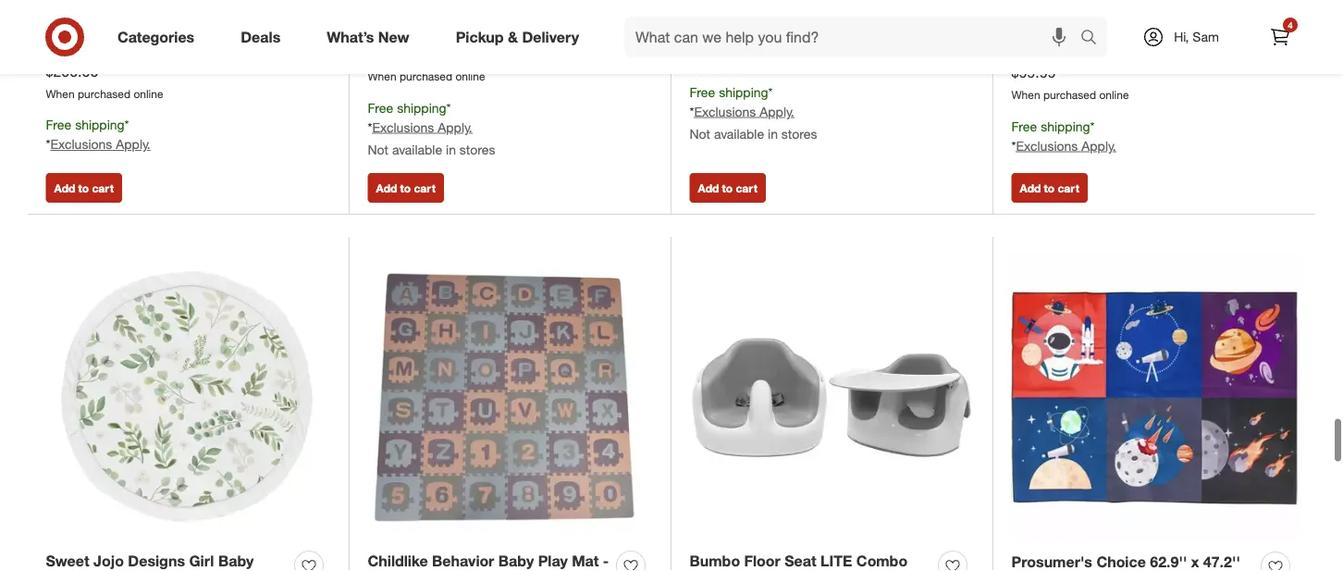 Task type: locate. For each thing, give the bounding box(es) containing it.
stores for 2nd add to cart button from the left
[[460, 141, 496, 158]]

exclusions apply. link down $200.00 when purchased online
[[50, 136, 151, 152]]

baby inside baby delight link
[[1012, 0, 1042, 16]]

2 horizontal spatial baby
[[1012, 0, 1042, 16]]

exclusions down when purchased online
[[372, 119, 434, 135]]

hi,
[[1175, 29, 1190, 45]]

exclusions down $99.99 when purchased online
[[1017, 138, 1078, 154]]

what's new link
[[311, 17, 433, 57]]

shipping down $29.99 when purchased online at the top
[[719, 84, 769, 100]]

4 add from the left
[[1020, 181, 1041, 195]]

2 add to cart from the left
[[376, 181, 436, 195]]

purchased inside $200.00 when purchased online
[[78, 86, 131, 100]]

-
[[603, 552, 609, 570]]

baby inside sweet jojo designs girl baby
[[218, 552, 254, 570]]

4
[[1288, 19, 1294, 31]]

3 add to cart button from the left
[[690, 173, 766, 203]]

baby right girl at the left bottom of the page
[[218, 552, 254, 570]]

1 add from the left
[[54, 181, 75, 195]]

stores for add to cart button related to $29.99
[[782, 125, 818, 142]]

free
[[690, 84, 716, 100], [368, 100, 394, 116], [46, 117, 71, 133], [1012, 118, 1038, 134]]

$99.99 when purchased online
[[1012, 63, 1130, 102]]

0 horizontal spatial available
[[392, 141, 443, 158]]

when down $99.99
[[1012, 88, 1041, 102]]

4 add to cart from the left
[[1020, 181, 1080, 195]]

cart for $99.99
[[1058, 181, 1080, 195]]

3 add to cart from the left
[[698, 181, 758, 195]]

add to cart button
[[46, 173, 122, 203], [368, 173, 444, 203], [690, 173, 766, 203], [1012, 173, 1088, 203]]

1 horizontal spatial in
[[768, 125, 778, 142]]

add
[[54, 181, 75, 195], [376, 181, 397, 195], [698, 181, 719, 195], [1020, 181, 1041, 195]]

free down '$200.00' at the top of page
[[46, 117, 71, 133]]

online for $200.00
[[134, 86, 163, 100]]

available
[[714, 125, 765, 142], [392, 141, 443, 158]]

baby inside the 'childlike behavior baby play mat -'
[[499, 552, 534, 570]]

purchased down '$200.00' at the top of page
[[78, 86, 131, 100]]

free down $29.99
[[690, 84, 716, 100]]

free for $29.99
[[690, 84, 716, 100]]

add to cart
[[54, 181, 114, 195], [376, 181, 436, 195], [698, 181, 758, 195], [1020, 181, 1080, 195]]

free for $200.00
[[46, 117, 71, 133]]

sam
[[1193, 29, 1220, 45]]

play
[[538, 552, 568, 570]]

0 horizontal spatial not
[[368, 141, 389, 158]]

4 to from the left
[[1045, 181, 1055, 195]]

cart
[[92, 181, 114, 195], [414, 181, 436, 195], [736, 181, 758, 195], [1058, 181, 1080, 195]]

online inside $200.00 when purchased online
[[134, 86, 163, 100]]

exclusions down $200.00 when purchased online
[[50, 136, 112, 152]]

bumbo floor seat lite combo with cushioned seat and safety strap with detachable feeding and playtime essentials tray accessory, cool grey image
[[690, 255, 975, 540], [690, 255, 975, 540]]

online inside $99.99 when purchased online
[[1100, 88, 1130, 102]]

1 add to cart button from the left
[[46, 173, 122, 203]]

purchased for $29.99
[[722, 54, 775, 67]]

purchased
[[722, 54, 775, 67], [400, 69, 453, 83], [78, 86, 131, 100], [1044, 88, 1097, 102]]

apply. for $29.99
[[760, 103, 795, 119]]

childlike behavior baby play mat -
[[368, 552, 609, 571]]

3 cart from the left
[[736, 181, 758, 195]]

add to cart button for $200.00
[[46, 173, 122, 203]]

not
[[690, 125, 711, 142], [368, 141, 389, 158]]

when down what's new link
[[368, 69, 397, 83]]

0 horizontal spatial stores
[[460, 141, 496, 158]]

when
[[690, 54, 719, 67], [368, 69, 397, 83], [46, 86, 75, 100], [1012, 88, 1041, 102]]

1 horizontal spatial stores
[[782, 125, 818, 142]]

free shipping * * exclusions apply. for $99.99
[[1012, 118, 1117, 154]]

free down when purchased online
[[368, 100, 394, 116]]

free down $99.99
[[1012, 118, 1038, 134]]

shipping
[[719, 84, 769, 100], [397, 100, 447, 116], [75, 117, 125, 133], [1041, 118, 1091, 134]]

prosumer's choice 62.9'' x 47.2'' kids space themed black wool rug - multicolored image
[[1012, 255, 1298, 541], [1012, 255, 1298, 541]]

shipping for $99.99
[[1041, 118, 1091, 134]]

when inside $29.99 when purchased online
[[690, 54, 719, 67]]

to for $99.99
[[1045, 181, 1055, 195]]

exclusions down $29.99 when purchased online at the top
[[695, 103, 756, 119]]

add for $99.99
[[1020, 181, 1041, 195]]

add to cart for $99.99
[[1020, 181, 1080, 195]]

4 cart from the left
[[1058, 181, 1080, 195]]

in down when purchased online
[[446, 141, 456, 158]]

2 cart from the left
[[414, 181, 436, 195]]

designs
[[128, 552, 185, 570]]

free for $99.99
[[1012, 118, 1038, 134]]

when down $29.99
[[690, 54, 719, 67]]

when inside $200.00 when purchased online
[[46, 86, 75, 100]]

cart for $29.99
[[736, 181, 758, 195]]

exclusions for $29.99
[[695, 103, 756, 119]]

1 to from the left
[[78, 181, 89, 195]]

stores
[[782, 125, 818, 142], [460, 141, 496, 158]]

in for add to cart button related to $29.99
[[768, 125, 778, 142]]

$99.99
[[1012, 63, 1056, 81]]

apply. down $29.99 when purchased online at the top
[[760, 103, 795, 119]]

free shipping * * exclusions apply.
[[46, 117, 151, 152], [1012, 118, 1117, 154]]

3 to from the left
[[722, 181, 733, 195]]

exclusions apply. link down when purchased online
[[372, 119, 473, 135]]

mat
[[572, 552, 599, 570]]

when inside $99.99 when purchased online
[[1012, 88, 1041, 102]]

purchased down $99.99
[[1044, 88, 1097, 102]]

3 add from the left
[[698, 181, 719, 195]]

when purchased online
[[368, 69, 485, 83]]

What can we help you find? suggestions appear below search field
[[625, 17, 1086, 57]]

when down '$200.00' at the top of page
[[46, 86, 75, 100]]

childlike
[[368, 552, 428, 570]]

available down $29.99 when purchased online at the top
[[714, 125, 765, 142]]

add to cart for $200.00
[[54, 181, 114, 195]]

online inside $29.99 when purchased online
[[778, 54, 808, 67]]

0 horizontal spatial baby
[[218, 552, 254, 570]]

free shipping * * exclusions apply. not available in stores
[[690, 84, 818, 142], [368, 100, 496, 158]]

online
[[778, 54, 808, 67], [456, 69, 485, 83], [134, 86, 163, 100], [1100, 88, 1130, 102]]

hi, sam
[[1175, 29, 1220, 45]]

exclusions apply. link down $99.99 when purchased online
[[1017, 138, 1117, 154]]

free shipping * * exclusions apply. not available in stores down $29.99 when purchased online at the top
[[690, 84, 818, 142]]

apply. down $99.99 when purchased online
[[1082, 138, 1117, 154]]

online for $99.99
[[1100, 88, 1130, 102]]

shipping down $99.99 when purchased online
[[1041, 118, 1091, 134]]

0 horizontal spatial free shipping * * exclusions apply.
[[46, 117, 151, 152]]

apply. down $200.00 when purchased online
[[116, 136, 151, 152]]

sweet jojo designs girl baby
[[46, 552, 267, 571]]

1 add to cart from the left
[[54, 181, 114, 195]]

shipping down when purchased online
[[397, 100, 447, 116]]

in
[[768, 125, 778, 142], [446, 141, 456, 158]]

search
[[1073, 30, 1117, 48]]

add to cart button for $29.99
[[690, 173, 766, 203]]

childlike behavior baby play mat - link
[[368, 551, 609, 571]]

baby
[[1012, 0, 1042, 16], [218, 552, 254, 570], [499, 552, 534, 570]]

to for $29.99
[[722, 181, 733, 195]]

not for add to cart button related to $29.99
[[690, 125, 711, 142]]

available down when purchased online
[[392, 141, 443, 158]]

shipping down $200.00 when purchased online
[[75, 117, 125, 133]]

1 horizontal spatial free shipping * * exclusions apply.
[[1012, 118, 1117, 154]]

0 horizontal spatial free shipping * * exclusions apply. not available in stores
[[368, 100, 496, 158]]

exclusions
[[695, 103, 756, 119], [372, 119, 434, 135], [50, 136, 112, 152], [1017, 138, 1078, 154]]

search button
[[1073, 17, 1117, 61]]

deals link
[[225, 17, 304, 57]]

purchased inside $29.99 when purchased online
[[722, 54, 775, 67]]

1 horizontal spatial baby
[[499, 552, 534, 570]]

4 link
[[1261, 17, 1301, 57]]

purchased inside $99.99 when purchased online
[[1044, 88, 1097, 102]]

childlike behavior baby play mat - 36-piece foam mat image
[[368, 255, 653, 540], [368, 255, 653, 540]]

0 horizontal spatial in
[[446, 141, 456, 158]]

exclusions apply. link
[[695, 103, 795, 119], [372, 119, 473, 135], [50, 136, 151, 152], [1017, 138, 1117, 154]]

to
[[78, 181, 89, 195], [400, 181, 411, 195], [722, 181, 733, 195], [1045, 181, 1055, 195]]

baby left play at the left bottom of page
[[499, 552, 534, 570]]

4 add to cart button from the left
[[1012, 173, 1088, 203]]

purchased for $200.00
[[78, 86, 131, 100]]

free shipping * * exclusions apply. not available in stores down when purchased online
[[368, 100, 496, 158]]

purchased for $99.99
[[1044, 88, 1097, 102]]

free shipping * * exclusions apply. down $99.99 when purchased online
[[1012, 118, 1117, 154]]

purchased down $29.99
[[722, 54, 775, 67]]

baby delight link
[[1012, 0, 1164, 18]]

baby left delight
[[1012, 0, 1042, 16]]

in down $29.99 when purchased online at the top
[[768, 125, 778, 142]]

pickup
[[456, 28, 504, 46]]

free shipping * * exclusions apply. down $200.00 when purchased online
[[46, 117, 151, 152]]

1 horizontal spatial not
[[690, 125, 711, 142]]

1 horizontal spatial available
[[714, 125, 765, 142]]

1 cart from the left
[[92, 181, 114, 195]]

*
[[769, 84, 773, 100], [447, 100, 451, 116], [690, 103, 695, 119], [125, 117, 129, 133], [1091, 118, 1095, 134], [368, 119, 372, 135], [46, 136, 50, 152], [1012, 138, 1017, 154]]

apply.
[[760, 103, 795, 119], [438, 119, 473, 135], [116, 136, 151, 152], [1082, 138, 1117, 154]]



Task type: describe. For each thing, give the bounding box(es) containing it.
2 add to cart button from the left
[[368, 173, 444, 203]]

delight
[[1045, 0, 1086, 16]]

to for $200.00
[[78, 181, 89, 195]]

$200.00
[[46, 62, 98, 80]]

available for 2nd add to cart button from the left
[[392, 141, 443, 158]]

online for $29.99
[[778, 54, 808, 67]]

when for $200.00
[[46, 86, 75, 100]]

add to cart button for $99.99
[[1012, 173, 1088, 203]]

apply. for $200.00
[[116, 136, 151, 152]]

add to cart for $29.99
[[698, 181, 758, 195]]

sweet jojo designs girl baby link
[[46, 551, 287, 571]]

when for $29.99
[[690, 54, 719, 67]]

1 horizontal spatial free shipping * * exclusions apply. not available in stores
[[690, 84, 818, 142]]

not for 2nd add to cart button from the left
[[368, 141, 389, 158]]

pickup & delivery
[[456, 28, 579, 46]]

sweet jojo designs girl baby tummy time playmat botanical green and white image
[[46, 255, 331, 540]]

purchased down new
[[400, 69, 453, 83]]

what's new
[[327, 28, 410, 46]]

jojo
[[93, 552, 124, 570]]

$29.99
[[690, 29, 734, 47]]

behavior
[[432, 552, 495, 570]]

pickup & delivery link
[[440, 17, 603, 57]]

2 to from the left
[[400, 181, 411, 195]]

categories link
[[102, 17, 218, 57]]

exclusions apply. link down $29.99 when purchased online at the top
[[695, 103, 795, 119]]

delivery
[[522, 28, 579, 46]]

shipping for $200.00
[[75, 117, 125, 133]]

shipping for $29.99
[[719, 84, 769, 100]]

exclusions for $200.00
[[50, 136, 112, 152]]

available for add to cart button related to $29.99
[[714, 125, 765, 142]]

baby delight
[[1012, 0, 1086, 16]]

in for 2nd add to cart button from the left
[[446, 141, 456, 158]]

girl
[[189, 552, 214, 570]]

free shipping * * exclusions apply. for $200.00
[[46, 117, 151, 152]]

add for $29.99
[[698, 181, 719, 195]]

$200.00 when purchased online
[[46, 62, 163, 100]]

$29.99 when purchased online
[[690, 29, 808, 67]]

apply. down when purchased online
[[438, 119, 473, 135]]

deals
[[241, 28, 281, 46]]

&
[[508, 28, 518, 46]]

what's
[[327, 28, 374, 46]]

when for $99.99
[[1012, 88, 1041, 102]]

new
[[378, 28, 410, 46]]

cart for $200.00
[[92, 181, 114, 195]]

apply. for $99.99
[[1082, 138, 1117, 154]]

categories
[[118, 28, 195, 46]]

add for $200.00
[[54, 181, 75, 195]]

sweet
[[46, 552, 89, 570]]

exclusions for $99.99
[[1017, 138, 1078, 154]]

2 add from the left
[[376, 181, 397, 195]]



Task type: vqa. For each thing, say whether or not it's contained in the screenshot.
1st add to cart button from right
yes



